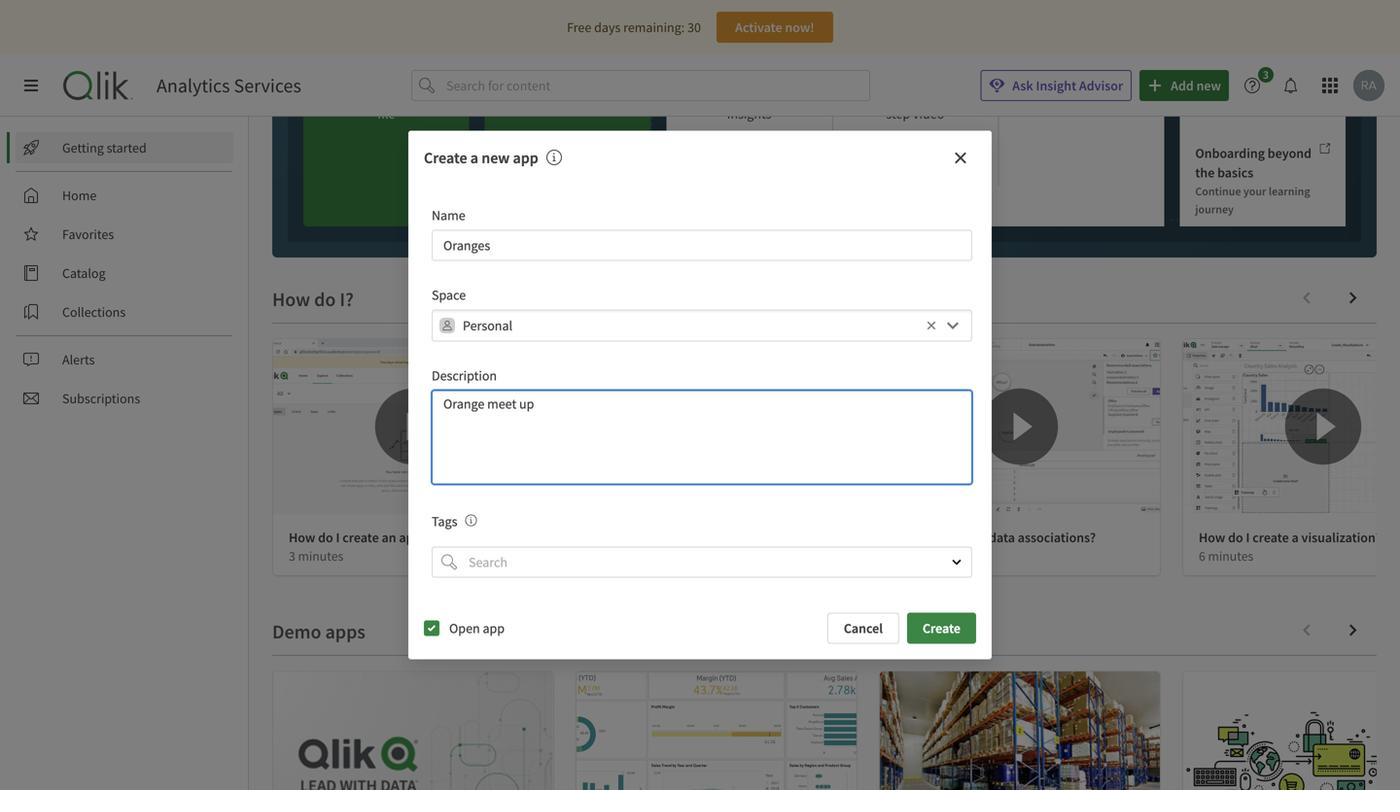 Task type: describe. For each thing, give the bounding box(es) containing it.
Space text field
[[463, 310, 922, 342]]

experience
[[697, 82, 759, 99]]

demo app - visualization showcase image
[[273, 672, 553, 790]]

on
[[1236, 102, 1249, 117]]

to
[[790, 82, 802, 99]]

cancel button
[[827, 613, 899, 644]]

3
[[289, 548, 295, 564]]

catalog
[[62, 264, 106, 282]]

load
[[646, 529, 672, 546]]

demo app - sap procurement image
[[880, 672, 1160, 790]]

collections
[[62, 303, 126, 321]]

home
[[62, 187, 97, 204]]

how for how do i create a visualization? 6 minutes
[[1199, 529, 1225, 546]]

analyze on the go
[[1195, 102, 1283, 117]]

days
[[594, 18, 621, 36]]

favorites
[[62, 226, 114, 243]]

7
[[592, 548, 599, 564]]

how do i create an app? element
[[289, 529, 427, 546]]

visualization?
[[1301, 529, 1381, 546]]

30
[[687, 18, 701, 36]]

favorites link
[[16, 219, 233, 250]]

catalog link
[[16, 258, 233, 289]]

alerts
[[62, 351, 95, 368]]

2 an from the left
[[729, 529, 744, 546]]

do for how do i define data associations? 5 minutes
[[925, 529, 940, 546]]

create for an
[[343, 529, 379, 546]]

data for how do i load data into an app?
[[674, 529, 700, 546]]

analytics services element
[[157, 73, 301, 98]]

a inside dialog
[[470, 148, 478, 168]]

free
[[567, 18, 591, 36]]

2 minutes from the left
[[601, 548, 647, 564]]

how do i create an app? image
[[273, 339, 553, 514]]

define
[[949, 529, 986, 546]]

your
[[1243, 184, 1266, 199]]

activate now!
[[735, 18, 814, 36]]

follow this step-by- step video button
[[832, 0, 998, 227]]

remaining:
[[623, 18, 685, 36]]

free days remaining: 30
[[567, 18, 701, 36]]

video
[[913, 105, 944, 123]]

start typing a tag name. select an existing tag or create a new tag by pressing enter or comma. press backspace to remove a tag. image
[[465, 515, 477, 526]]

do for how do i create an app? 3 minutes
[[318, 529, 333, 546]]

home link
[[16, 180, 233, 211]]

app? inside how do i create an app? 3 minutes
[[399, 529, 427, 546]]

getting started
[[62, 139, 147, 157]]

analyze on the go link
[[1180, 54, 1346, 126]]

learning
[[1269, 184, 1310, 199]]

name
[[432, 207, 465, 224]]

onboarding beyond the basics continue your learning journey
[[1195, 144, 1312, 217]]

Name text field
[[432, 230, 972, 261]]

close sidebar menu image
[[23, 78, 39, 93]]

i for how do i create a visualization? 6 minutes
[[1246, 529, 1250, 546]]

search image
[[441, 555, 457, 570]]

subscriptions link
[[16, 383, 233, 414]]

activate
[[735, 18, 782, 36]]

2 app? from the left
[[747, 529, 775, 546]]

getting started link
[[16, 132, 233, 163]]

the for go
[[1252, 102, 1268, 117]]

data inside experience data to insights
[[762, 82, 787, 99]]

create for create a new app
[[424, 148, 467, 168]]

demo app - order-to-cash analytics image
[[1183, 672, 1400, 790]]

how do i define data associations? 5 minutes
[[895, 529, 1096, 564]]

now!
[[785, 18, 814, 36]]

experience data to insights
[[697, 82, 802, 123]]

6
[[1199, 548, 1205, 564]]

how do i create an app? 3 minutes
[[289, 529, 427, 564]]

step
[[886, 105, 910, 123]]

continue
[[1195, 184, 1241, 199]]

how do i load data into an app?
[[592, 529, 775, 546]]

create button
[[907, 613, 976, 644]]

create a new app dialog
[[408, 131, 992, 660]]

minutes for how do i create a visualization?
[[1208, 548, 1254, 564]]

open image
[[951, 557, 963, 568]]

how do i load data into an app? image
[[577, 339, 857, 514]]

do for how do i load data into an app?
[[621, 529, 637, 546]]



Task type: vqa. For each thing, say whether or not it's contained in the screenshot.
bottommost the Ruby Anderson icon
no



Task type: locate. For each thing, give the bounding box(es) containing it.
subscriptions
[[62, 390, 140, 407]]

0 horizontal spatial the
[[1195, 164, 1215, 181]]

data for how do i define data associations? 5 minutes
[[989, 529, 1015, 546]]

create inside the how do i create a visualization? 6 minutes
[[1253, 529, 1289, 546]]

how inside the how do i create a visualization? 6 minutes
[[1199, 529, 1225, 546]]

an left tags
[[382, 529, 396, 546]]

how up 7
[[592, 529, 619, 546]]

experience data to insights button
[[666, 0, 832, 227]]

how up 3
[[289, 529, 315, 546]]

1 horizontal spatial a
[[1292, 529, 1299, 546]]

getting
[[62, 139, 104, 157]]

into
[[703, 529, 727, 546]]

create left tags
[[343, 529, 379, 546]]

start typing a tag name. select an existing tag or create a new tag by pressing enter or comma. press backspace to remove a tag. tooltip
[[457, 513, 477, 530]]

create down open icon
[[923, 620, 961, 637]]

the left "go"
[[1252, 102, 1268, 117]]

2 create from the left
[[1253, 529, 1289, 546]]

insight
[[1036, 77, 1076, 94]]

0 horizontal spatial app?
[[399, 529, 427, 546]]

how inside how do i define data associations? 5 minutes
[[895, 529, 922, 546]]

insights
[[727, 105, 771, 123]]

3 how from the left
[[895, 529, 922, 546]]

minutes right 3
[[298, 548, 343, 564]]

by-
[[953, 82, 971, 99]]

2 horizontal spatial data
[[989, 529, 1015, 546]]

data
[[762, 82, 787, 99], [674, 529, 700, 546], [989, 529, 1015, 546]]

data left to
[[762, 82, 787, 99]]

0 vertical spatial create
[[424, 148, 467, 168]]

how up the 5
[[895, 529, 922, 546]]

1 an from the left
[[382, 529, 396, 546]]

this
[[900, 82, 921, 99]]

1 horizontal spatial app
[[513, 148, 538, 168]]

1 vertical spatial app
[[483, 620, 505, 637]]

i for how do i create an app? 3 minutes
[[336, 529, 340, 546]]

1 horizontal spatial the
[[1252, 102, 1268, 117]]

0 horizontal spatial create
[[424, 148, 467, 168]]

1 horizontal spatial data
[[762, 82, 787, 99]]

step-
[[924, 82, 953, 99]]

minutes for how do i define data associations?
[[905, 548, 950, 564]]

minutes inside the how do i create a visualization? 6 minutes
[[1208, 548, 1254, 564]]

how do i create a visualization? image
[[1183, 339, 1400, 514]]

minutes for how do i create an app?
[[298, 548, 343, 564]]

minutes
[[298, 548, 343, 564], [601, 548, 647, 564], [905, 548, 950, 564], [1208, 548, 1254, 564]]

ask insight advisor
[[1012, 77, 1123, 94]]

0 vertical spatial a
[[470, 148, 478, 168]]

do inside how do i create an app? 3 minutes
[[318, 529, 333, 546]]

2 how from the left
[[592, 529, 619, 546]]

create a new app
[[424, 148, 538, 168]]

Search text field
[[465, 547, 934, 578]]

beyond
[[1268, 144, 1312, 162]]

an
[[382, 529, 396, 546], [729, 529, 744, 546]]

the inside 'link'
[[1252, 102, 1268, 117]]

associations?
[[1018, 529, 1096, 546]]

main content containing experience data to insights
[[249, 0, 1400, 790]]

1 minutes from the left
[[298, 548, 343, 564]]

2 do from the left
[[621, 529, 637, 546]]

collections link
[[16, 297, 233, 328]]

create left the new
[[424, 148, 467, 168]]

0 horizontal spatial app
[[483, 620, 505, 637]]

i
[[336, 529, 340, 546], [639, 529, 643, 546], [943, 529, 947, 546], [1246, 529, 1250, 546]]

3 do from the left
[[925, 529, 940, 546]]

a
[[470, 148, 478, 168], [1292, 529, 1299, 546]]

0 horizontal spatial a
[[470, 148, 478, 168]]

ask
[[1012, 77, 1033, 94]]

open
[[449, 620, 480, 637]]

new
[[482, 148, 510, 168]]

analytics
[[157, 73, 230, 98]]

how
[[289, 529, 315, 546], [592, 529, 619, 546], [895, 529, 922, 546], [1199, 529, 1225, 546]]

app
[[513, 148, 538, 168], [483, 620, 505, 637]]

4 i from the left
[[1246, 529, 1250, 546]]

journey
[[1195, 202, 1234, 217]]

3 minutes from the left
[[905, 548, 950, 564]]

do for how do i create a visualization? 6 minutes
[[1228, 529, 1243, 546]]

activate now! link
[[717, 12, 833, 43]]

onboarding
[[1195, 144, 1265, 162]]

cancel
[[844, 620, 883, 637]]

4 do from the left
[[1228, 529, 1243, 546]]

data left 'into'
[[674, 529, 700, 546]]

1 horizontal spatial create
[[1253, 529, 1289, 546]]

do inside the how do i create a visualization? 6 minutes
[[1228, 529, 1243, 546]]

4 minutes from the left
[[1208, 548, 1254, 564]]

1 horizontal spatial create
[[923, 620, 961, 637]]

open app
[[449, 620, 505, 637]]

5
[[895, 548, 902, 564]]

a inside the how do i create a visualization? 6 minutes
[[1292, 529, 1299, 546]]

create
[[424, 148, 467, 168], [923, 620, 961, 637]]

the for basics
[[1195, 164, 1215, 181]]

data right 'define'
[[989, 529, 1015, 546]]

app? left tags
[[399, 529, 427, 546]]

create for create
[[923, 620, 961, 637]]

i for how do i load data into an app?
[[639, 529, 643, 546]]

7 minutes
[[592, 548, 647, 564]]

an inside how do i create an app? 3 minutes
[[382, 529, 396, 546]]

started
[[107, 139, 147, 157]]

1 do from the left
[[318, 529, 333, 546]]

minutes right 6
[[1208, 548, 1254, 564]]

basics
[[1217, 164, 1254, 181]]

0 vertical spatial the
[[1252, 102, 1268, 117]]

go
[[1271, 102, 1283, 117]]

0 horizontal spatial create
[[343, 529, 379, 546]]

a left visualization?
[[1292, 529, 1299, 546]]

create inside button
[[923, 620, 961, 637]]

do inside how do i define data associations? 5 minutes
[[925, 529, 940, 546]]

space
[[432, 287, 466, 304]]

0 vertical spatial app
[[513, 148, 538, 168]]

data inside how do i define data associations? 5 minutes
[[989, 529, 1015, 546]]

main content
[[249, 0, 1400, 790]]

3 i from the left
[[943, 529, 947, 546]]

Description text field
[[432, 390, 972, 485]]

create
[[343, 529, 379, 546], [1253, 529, 1289, 546]]

1 vertical spatial the
[[1195, 164, 1215, 181]]

how do i define data associations? element
[[895, 529, 1096, 546]]

alerts link
[[16, 344, 233, 375]]

1 horizontal spatial an
[[729, 529, 744, 546]]

app?
[[399, 529, 427, 546], [747, 529, 775, 546]]

i inside the how do i create a visualization? 6 minutes
[[1246, 529, 1250, 546]]

1 app? from the left
[[399, 529, 427, 546]]

create inside how do i create an app? 3 minutes
[[343, 529, 379, 546]]

1 horizontal spatial app?
[[747, 529, 775, 546]]

an right 'into'
[[729, 529, 744, 546]]

minutes inside how do i define data associations? 5 minutes
[[905, 548, 950, 564]]

1 how from the left
[[289, 529, 315, 546]]

a left the new
[[470, 148, 478, 168]]

app right open
[[483, 620, 505, 637]]

minutes inside how do i create an app? 3 minutes
[[298, 548, 343, 564]]

how for how do i load data into an app?
[[592, 529, 619, 546]]

tags
[[432, 513, 457, 530]]

i inside how do i define data associations? 5 minutes
[[943, 529, 947, 546]]

navigation pane element
[[0, 124, 248, 422]]

analytics services
[[157, 73, 301, 98]]

minutes right 7
[[601, 548, 647, 564]]

the up the continue
[[1195, 164, 1215, 181]]

1 vertical spatial a
[[1292, 529, 1299, 546]]

how for how do i define data associations? 5 minutes
[[895, 529, 922, 546]]

0 horizontal spatial data
[[674, 529, 700, 546]]

analyze
[[1195, 102, 1234, 117]]

1 create from the left
[[343, 529, 379, 546]]

how do i create a visualization? element
[[1199, 529, 1381, 546]]

how for how do i create an app? 3 minutes
[[289, 529, 315, 546]]

create for a
[[1253, 529, 1289, 546]]

app? right 'into'
[[747, 529, 775, 546]]

how do i create a visualization? 6 minutes
[[1199, 529, 1381, 564]]

0 horizontal spatial an
[[382, 529, 396, 546]]

services
[[234, 73, 301, 98]]

i inside how do i create an app? 3 minutes
[[336, 529, 340, 546]]

minutes right the 5
[[905, 548, 950, 564]]

2 i from the left
[[639, 529, 643, 546]]

create left visualization?
[[1253, 529, 1289, 546]]

i for how do i define data associations? 5 minutes
[[943, 529, 947, 546]]

app right the new
[[513, 148, 538, 168]]

4 how from the left
[[1199, 529, 1225, 546]]

follow
[[860, 82, 898, 99]]

how do i define data associations? image
[[880, 339, 1160, 514]]

ask insight advisor button
[[980, 70, 1132, 101]]

the inside onboarding beyond the basics continue your learning journey
[[1195, 164, 1215, 181]]

follow this step-by- step video
[[860, 82, 971, 123]]

how up 6
[[1199, 529, 1225, 546]]

the
[[1252, 102, 1268, 117], [1195, 164, 1215, 181]]

demo app - beginner's tutorial image
[[577, 672, 857, 790]]

how inside how do i create an app? 3 minutes
[[289, 529, 315, 546]]

do
[[318, 529, 333, 546], [621, 529, 637, 546], [925, 529, 940, 546], [1228, 529, 1243, 546]]

1 vertical spatial create
[[923, 620, 961, 637]]

description
[[432, 367, 497, 384]]

1 i from the left
[[336, 529, 340, 546]]

advisor
[[1079, 77, 1123, 94]]



